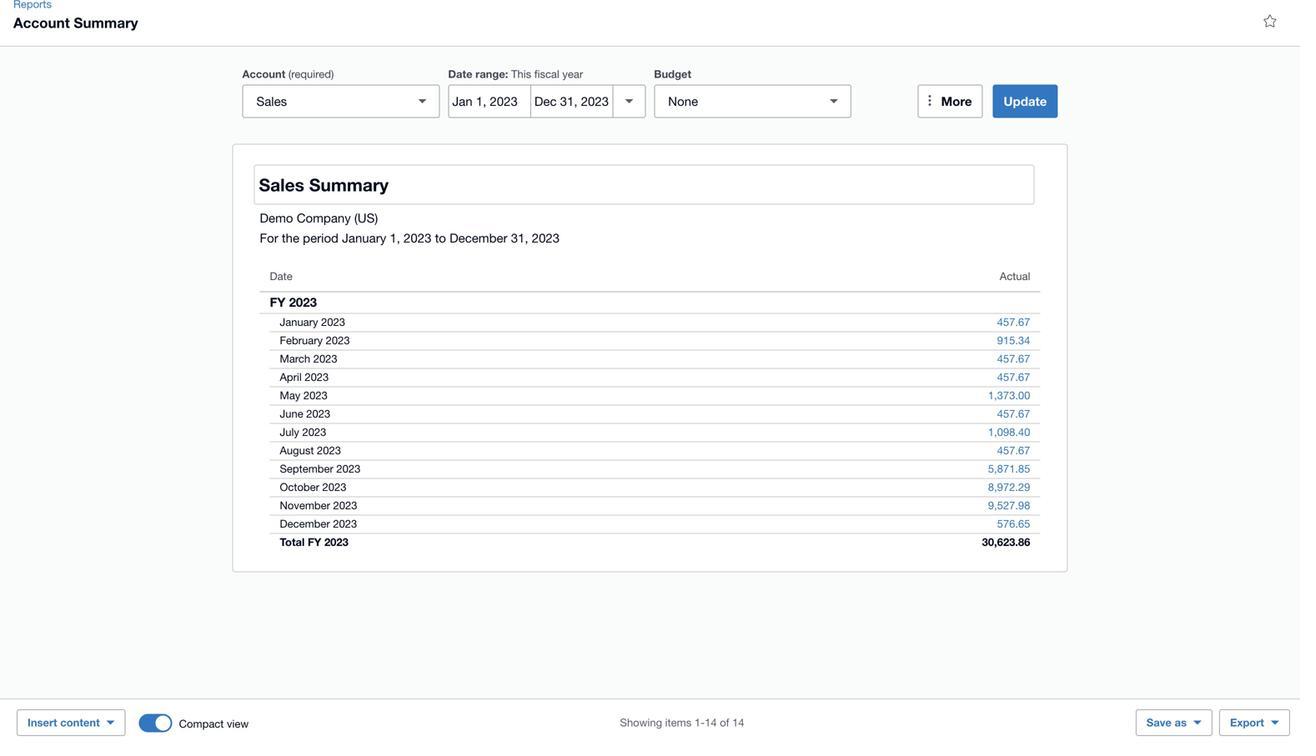Task type: locate. For each thing, give the bounding box(es) containing it.
2023 for september 2023
[[337, 463, 361, 476]]

july
[[280, 426, 299, 439]]

2023 up august 2023
[[302, 426, 327, 439]]

compact
[[179, 718, 224, 731]]

2023 up the january 2023
[[289, 295, 317, 310]]

None field
[[242, 85, 440, 118], [655, 85, 852, 118]]

2023 down march 2023
[[305, 371, 329, 384]]

0 horizontal spatial fy
[[270, 295, 286, 310]]

1 vertical spatial account
[[242, 68, 286, 81]]

1 none field from the left
[[242, 85, 440, 118]]

457.67 up 1,373.00
[[998, 371, 1031, 384]]

4 457.67 from the top
[[998, 408, 1031, 421]]

457.67 link
[[988, 314, 1041, 331], [988, 351, 1041, 368], [988, 369, 1041, 386], [988, 406, 1041, 423], [988, 443, 1041, 459]]

1-
[[695, 717, 705, 730]]

Report title field
[[255, 166, 1034, 204]]

5 457.67 link from the top
[[988, 443, 1041, 459]]

0 vertical spatial date
[[448, 68, 473, 81]]

14
[[705, 717, 717, 730], [733, 717, 745, 730]]

december
[[450, 231, 508, 245], [280, 518, 330, 531]]

2023 for august 2023
[[317, 444, 341, 457]]

more
[[942, 94, 973, 109]]

4 457.67 link from the top
[[988, 406, 1041, 423]]

14 left of
[[705, 717, 717, 730]]

2023 up october 2023
[[337, 463, 361, 476]]

457.67 link up '5,871.85'
[[988, 443, 1041, 459]]

fy up the january 2023
[[270, 295, 286, 310]]

insert
[[28, 717, 57, 730]]

fiscal
[[535, 68, 560, 81]]

1 vertical spatial december
[[280, 518, 330, 531]]

31,
[[511, 231, 529, 245]]

14 right of
[[733, 717, 745, 730]]

1,373.00
[[989, 389, 1031, 402]]

1 horizontal spatial january
[[342, 231, 387, 245]]

2 457.67 link from the top
[[988, 351, 1041, 368]]

5,871.85 link
[[979, 461, 1041, 478]]

1 horizontal spatial none field
[[655, 85, 852, 118]]

company
[[297, 211, 351, 225]]

august
[[280, 444, 314, 457]]

8,972.29 link
[[979, 479, 1041, 496]]

september 2023
[[280, 463, 361, 476]]

open image for sales text box
[[406, 85, 439, 118]]

insert content
[[28, 717, 100, 730]]

compact view
[[179, 718, 249, 731]]

0 vertical spatial account
[[13, 14, 70, 31]]

date up fy 2023
[[270, 270, 293, 283]]

date inside report output element
[[270, 270, 293, 283]]

2023 for july 2023
[[302, 426, 327, 439]]

date range : this fiscal year
[[448, 68, 583, 81]]

1 horizontal spatial december
[[450, 231, 508, 245]]

2023 for fy 2023
[[289, 295, 317, 310]]

content
[[60, 717, 100, 730]]

demo company (us) for the period january 1, 2023 to december 31, 2023
[[260, 211, 560, 245]]

account for account ( required )
[[242, 68, 286, 81]]

3 457.67 from the top
[[998, 371, 1031, 384]]

total fy 2023
[[280, 536, 349, 549]]

2023 for november 2023
[[333, 499, 358, 512]]

2023 down the february 2023
[[314, 353, 338, 366]]

2023 for may 2023
[[304, 389, 328, 402]]

october 2023
[[280, 481, 347, 494]]

2023 down may 2023
[[307, 408, 331, 421]]

update button
[[994, 85, 1059, 118]]

range
[[476, 68, 506, 81]]

2023 for february 2023
[[326, 334, 350, 347]]

1 vertical spatial january
[[280, 316, 318, 329]]

account
[[13, 14, 70, 31], [242, 68, 286, 81]]

update
[[1004, 94, 1048, 109]]

2023 right 31,
[[532, 231, 560, 245]]

0 horizontal spatial open image
[[406, 85, 439, 118]]

457.67 up 915.34
[[998, 316, 1031, 329]]

period
[[303, 231, 339, 245]]

date for date range : this fiscal year
[[448, 68, 473, 81]]

january
[[342, 231, 387, 245], [280, 316, 318, 329]]

more button
[[918, 85, 984, 118]]

january up february in the top of the page
[[280, 316, 318, 329]]

2023 for december 2023
[[333, 518, 357, 531]]

export
[[1231, 717, 1265, 730]]

576.65 link
[[988, 516, 1041, 533]]

account left summary
[[13, 14, 70, 31]]

457.67 down the 1,373.00 link
[[998, 408, 1031, 421]]

915.34
[[998, 334, 1031, 347]]

2023 down 'november 2023'
[[333, 518, 357, 531]]

5 457.67 from the top
[[998, 444, 1031, 457]]

1 457.67 from the top
[[998, 316, 1031, 329]]

2023 up september 2023
[[317, 444, 341, 457]]

1,
[[390, 231, 400, 245]]

1 horizontal spatial fy
[[308, 536, 322, 549]]

2 open image from the left
[[818, 85, 851, 118]]

december down "november"
[[280, 518, 330, 531]]

0 horizontal spatial 14
[[705, 717, 717, 730]]

november
[[280, 499, 330, 512]]

view
[[227, 718, 249, 731]]

june 2023
[[280, 408, 331, 421]]

account left the (
[[242, 68, 286, 81]]

date left range
[[448, 68, 473, 81]]

0 horizontal spatial account
[[13, 14, 70, 31]]

2023 up 'june 2023'
[[304, 389, 328, 402]]

2 none field from the left
[[655, 85, 852, 118]]

none field "none"
[[655, 85, 852, 118]]

save
[[1147, 717, 1172, 730]]

457.67 link down 915.34 link
[[988, 351, 1041, 368]]

0 horizontal spatial none field
[[242, 85, 440, 118]]

open image
[[406, 85, 439, 118], [818, 85, 851, 118]]

0 horizontal spatial january
[[280, 316, 318, 329]]

2023 down september 2023
[[323, 481, 347, 494]]

3 457.67 link from the top
[[988, 369, 1041, 386]]

insert content button
[[17, 710, 126, 737]]

0 vertical spatial january
[[342, 231, 387, 245]]

1 open image from the left
[[406, 85, 439, 118]]

fy
[[270, 295, 286, 310], [308, 536, 322, 549]]

0 vertical spatial december
[[450, 231, 508, 245]]

1 vertical spatial date
[[270, 270, 293, 283]]

december right to
[[450, 231, 508, 245]]

2023
[[404, 231, 432, 245], [532, 231, 560, 245], [289, 295, 317, 310], [321, 316, 346, 329], [326, 334, 350, 347], [314, 353, 338, 366], [305, 371, 329, 384], [304, 389, 328, 402], [307, 408, 331, 421], [302, 426, 327, 439], [317, 444, 341, 457], [337, 463, 361, 476], [323, 481, 347, 494], [333, 499, 358, 512], [333, 518, 357, 531], [325, 536, 349, 549]]

1 horizontal spatial open image
[[818, 85, 851, 118]]

1 horizontal spatial date
[[448, 68, 473, 81]]

457.67 link up 915.34
[[988, 314, 1041, 331]]

date
[[448, 68, 473, 81], [270, 270, 293, 283]]

fy down "december 2023"
[[308, 536, 322, 549]]

january inside report output element
[[280, 316, 318, 329]]

0 horizontal spatial date
[[270, 270, 293, 283]]

1,373.00 link
[[979, 388, 1041, 404]]

1 horizontal spatial 14
[[733, 717, 745, 730]]

457.67 down '1,098.40' link
[[998, 444, 1031, 457]]

8,972.29
[[989, 481, 1031, 494]]

457.67 link up 1,098.40
[[988, 406, 1041, 423]]

year
[[563, 68, 583, 81]]

1,098.40
[[989, 426, 1031, 439]]

august 2023
[[280, 444, 341, 457]]

january inside demo company (us) for the period january 1, 2023 to december 31, 2023
[[342, 231, 387, 245]]

457.67
[[998, 316, 1031, 329], [998, 353, 1031, 366], [998, 371, 1031, 384], [998, 408, 1031, 421], [998, 444, 1031, 457]]

2 457.67 from the top
[[998, 353, 1031, 366]]

457.67 down 915.34 link
[[998, 353, 1031, 366]]

account summary
[[13, 14, 138, 31]]

2023 for october 2023
[[323, 481, 347, 494]]

none field sales
[[242, 85, 440, 118]]

457.67 link up 1,373.00
[[988, 369, 1041, 386]]

1 457.67 link from the top
[[988, 314, 1041, 331]]

december inside report output element
[[280, 518, 330, 531]]

2023 up the february 2023
[[321, 316, 346, 329]]

2023 up "december 2023"
[[333, 499, 358, 512]]

items
[[666, 717, 692, 730]]

1 horizontal spatial account
[[242, 68, 286, 81]]

0 horizontal spatial december
[[280, 518, 330, 531]]

2023 down the january 2023
[[326, 334, 350, 347]]

fy 2023
[[270, 295, 317, 310]]

september
[[280, 463, 334, 476]]

january down the (us)
[[342, 231, 387, 245]]

report output element
[[260, 262, 1041, 552]]

457.67 link for august 2023
[[988, 443, 1041, 459]]



Task type: describe. For each thing, give the bounding box(es) containing it.
2023 for january 2023
[[321, 316, 346, 329]]

2023 for june 2023
[[307, 408, 331, 421]]

(
[[289, 68, 291, 81]]

showing items 1-14 of 14
[[620, 717, 745, 730]]

account ( required )
[[242, 68, 334, 81]]

(us)
[[355, 211, 378, 225]]

may 2023
[[280, 389, 328, 402]]

list of convenience dates image
[[613, 85, 646, 118]]

march
[[280, 353, 311, 366]]

457.67 link for march 2023
[[988, 351, 1041, 368]]

april
[[280, 371, 302, 384]]

1 14 from the left
[[705, 717, 717, 730]]

this
[[512, 68, 532, 81]]

2023 for april 2023
[[305, 371, 329, 384]]

9,527.98 link
[[979, 498, 1041, 514]]

5,871.85
[[989, 463, 1031, 476]]

457.67 link for april 2023
[[988, 369, 1041, 386]]

actual
[[1000, 270, 1031, 283]]

30,623.86
[[983, 536, 1031, 549]]

Sales text field
[[243, 86, 409, 117]]

457.67 for march 2023
[[998, 353, 1031, 366]]

open image for "none" text field
[[818, 85, 851, 118]]

save as
[[1147, 717, 1188, 730]]

july 2023
[[280, 426, 327, 439]]

march 2023
[[280, 353, 338, 366]]

the
[[282, 231, 300, 245]]

save as button
[[1137, 710, 1213, 737]]

summary
[[74, 14, 138, 31]]

)
[[331, 68, 334, 81]]

january 2023
[[280, 316, 346, 329]]

2023 down "december 2023"
[[325, 536, 349, 549]]

1,098.40 link
[[979, 424, 1041, 441]]

demo
[[260, 211, 293, 225]]

date for date
[[270, 270, 293, 283]]

of
[[720, 717, 730, 730]]

add to favourites image
[[1254, 4, 1288, 38]]

457.67 for june 2023
[[998, 408, 1031, 421]]

export button
[[1220, 710, 1291, 737]]

december 2023
[[280, 518, 357, 531]]

None text field
[[655, 86, 821, 117]]

february
[[280, 334, 323, 347]]

april 2023
[[280, 371, 329, 384]]

showing
[[620, 717, 663, 730]]

2023 for march 2023
[[314, 353, 338, 366]]

576.65
[[998, 518, 1031, 531]]

457.67 link for june 2023
[[988, 406, 1041, 423]]

457.67 for august 2023
[[998, 444, 1031, 457]]

Select start date field
[[449, 86, 531, 117]]

0 vertical spatial fy
[[270, 295, 286, 310]]

account for account summary
[[13, 14, 70, 31]]

for
[[260, 231, 278, 245]]

2023 right 1,
[[404, 231, 432, 245]]

may
[[280, 389, 301, 402]]

february 2023
[[280, 334, 350, 347]]

:
[[506, 68, 509, 81]]

total
[[280, 536, 305, 549]]

october
[[280, 481, 320, 494]]

9,527.98
[[989, 499, 1031, 512]]

Select end date field
[[531, 86, 613, 117]]

budget
[[655, 68, 692, 81]]

required
[[291, 68, 331, 81]]

as
[[1176, 717, 1188, 730]]

november 2023
[[280, 499, 358, 512]]

915.34 link
[[988, 333, 1041, 349]]

to
[[435, 231, 446, 245]]

457.67 for january 2023
[[998, 316, 1031, 329]]

2 14 from the left
[[733, 717, 745, 730]]

june
[[280, 408, 303, 421]]

1 vertical spatial fy
[[308, 536, 322, 549]]

457.67 for april 2023
[[998, 371, 1031, 384]]

457.67 link for january 2023
[[988, 314, 1041, 331]]

december inside demo company (us) for the period january 1, 2023 to december 31, 2023
[[450, 231, 508, 245]]



Task type: vqa. For each thing, say whether or not it's contained in the screenshot.


